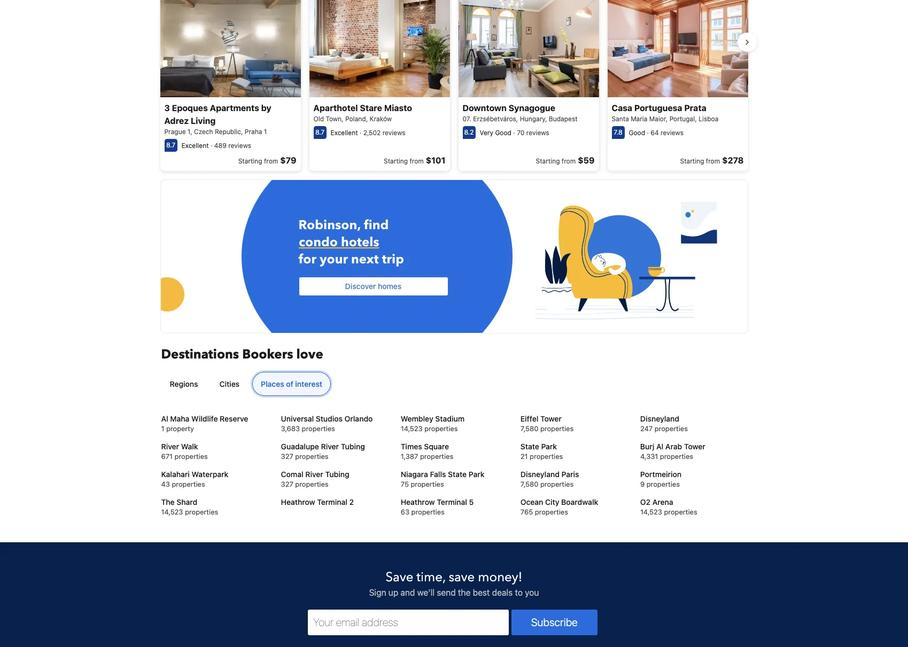 Task type: locate. For each thing, give the bounding box(es) containing it.
properties down guadalupe
[[295, 452, 329, 461]]

2 good from the left
[[629, 129, 646, 137]]

heathrow for heathrow terminal 5 63 properties
[[401, 498, 435, 507]]

0 horizontal spatial 8.7
[[166, 141, 175, 149]]

properties down shard
[[185, 508, 218, 517]]

starting down excellent · 2,502 reviews
[[384, 157, 408, 165]]

1 horizontal spatial park
[[541, 442, 557, 451]]

starting inside starting from $101
[[384, 157, 408, 165]]

starting for $79
[[238, 157, 262, 165]]

heathrow inside heathrow terminal 5 63 properties
[[401, 498, 435, 507]]

wildlife
[[192, 414, 218, 423]]

7,580 inside disneyland paris 7,580 properties
[[521, 480, 539, 489]]

properties right 21
[[530, 452, 563, 461]]

disneyland for paris
[[521, 470, 560, 479]]

comal river tubing link
[[281, 469, 388, 480]]

prata
[[685, 103, 707, 113]]

wembley
[[401, 414, 434, 423]]

1 vertical spatial tower
[[685, 442, 706, 451]]

properties down square
[[420, 452, 454, 461]]

portugal,
[[670, 115, 697, 123]]

properties inside river walk 671 properties
[[175, 452, 208, 461]]

river down universal studios orlando 3,683 properties
[[321, 442, 339, 451]]

from inside starting from $101
[[410, 157, 424, 165]]

starting from $59
[[536, 156, 595, 165]]

tower inside 'burj al arab tower 4,331 properties'
[[685, 442, 706, 451]]

reserve
[[220, 414, 248, 423]]

river inside comal river tubing 327 properties
[[306, 470, 323, 479]]

2 starting from the left
[[384, 157, 408, 165]]

guadalupe river tubing link
[[281, 442, 388, 452]]

properties inside o2 arena 14,523 properties
[[664, 508, 698, 517]]

0 vertical spatial excellent
[[331, 129, 358, 137]]

tab list
[[157, 372, 747, 397]]

8.7 element
[[314, 126, 326, 139], [164, 139, 177, 152]]

7,580 down eiffel
[[521, 425, 539, 433]]

1 from from the left
[[264, 157, 278, 165]]

1 horizontal spatial al
[[657, 442, 664, 451]]

· left 70
[[514, 129, 515, 137]]

1 horizontal spatial excellent
[[331, 129, 358, 137]]

7.8 element
[[612, 126, 625, 139]]

1 vertical spatial disneyland
[[521, 470, 560, 479]]

· left 489
[[211, 142, 213, 150]]

reviews right 64
[[661, 129, 684, 137]]

2 327 from the top
[[281, 480, 293, 489]]

starting for $278
[[681, 157, 705, 165]]

properties inside portmeirion 9 properties
[[647, 480, 680, 489]]

0 vertical spatial 8.7
[[315, 128, 325, 136]]

from for $59
[[562, 157, 576, 165]]

starting inside starting from $278
[[681, 157, 705, 165]]

excellent element down town, on the top left of the page
[[331, 129, 358, 137]]

properties down studios
[[302, 425, 335, 433]]

0 vertical spatial park
[[541, 442, 557, 451]]

1 vertical spatial 1
[[161, 425, 164, 433]]

tubing down orlando
[[341, 442, 365, 451]]

1 vertical spatial park
[[469, 470, 485, 479]]

1 vertical spatial al
[[657, 442, 664, 451]]

from inside starting from $79
[[264, 157, 278, 165]]

reviews down "kraków" at the left top of the page
[[383, 129, 406, 137]]

properties inside ocean city boardwalk 765 properties
[[535, 508, 568, 517]]

3 epoques apartments by adrez living prague 1, czech republic, praha 1
[[164, 103, 272, 136]]

portmeirion link
[[641, 469, 747, 480]]

2 7,580 from the top
[[521, 480, 539, 489]]

1 horizontal spatial good
[[629, 129, 646, 137]]

14,523 down the
[[161, 508, 183, 517]]

destinations
[[161, 346, 239, 363]]

0 vertical spatial disneyland
[[641, 414, 680, 423]]

1 horizontal spatial 1
[[264, 128, 267, 136]]

0 vertical spatial state
[[521, 442, 540, 451]]

wembley stadium 14,523 properties
[[401, 414, 465, 433]]

terminal for 5
[[437, 498, 467, 507]]

from for $278
[[706, 157, 720, 165]]

starting for $59
[[536, 157, 560, 165]]

from left "$59"
[[562, 157, 576, 165]]

disneyland paris 7,580 properties
[[521, 470, 579, 489]]

0 vertical spatial 1
[[264, 128, 267, 136]]

park down the eiffel tower 7,580 properties
[[541, 442, 557, 451]]

327 inside comal river tubing 327 properties
[[281, 480, 293, 489]]

3 from from the left
[[562, 157, 576, 165]]

properties inside disneyland paris 7,580 properties
[[541, 480, 574, 489]]

lisboa
[[699, 115, 719, 123]]

1 vertical spatial excellent
[[182, 142, 209, 150]]

disneyland for 247
[[641, 414, 680, 423]]

0 vertical spatial al
[[161, 414, 168, 423]]

disneyland inside disneyland paris 7,580 properties
[[521, 470, 560, 479]]

0 vertical spatial tubing
[[341, 442, 365, 451]]

1 horizontal spatial 8.7 element
[[314, 126, 326, 139]]

2 horizontal spatial 14,523
[[641, 508, 663, 517]]

excellent down town, on the top left of the page
[[331, 129, 358, 137]]

places of interest
[[261, 380, 323, 389]]

o2 arena 14,523 properties
[[641, 498, 698, 517]]

disneyland link
[[641, 414, 747, 425]]

from inside starting from $278
[[706, 157, 720, 165]]

starting from $79
[[238, 156, 297, 165]]

river right comal
[[306, 470, 323, 479]]

starting for $101
[[384, 157, 408, 165]]

1 vertical spatial 8.7
[[166, 141, 175, 149]]

river for guadalupe river tubing
[[321, 442, 339, 451]]

properties down arena
[[664, 508, 698, 517]]

state right falls
[[448, 470, 467, 479]]

condo hotels
[[299, 234, 379, 251]]

8.2 element
[[463, 126, 476, 139]]

terminal left 5
[[437, 498, 467, 507]]

heathrow up 63
[[401, 498, 435, 507]]

properties down city
[[535, 508, 568, 517]]

regions
[[170, 380, 198, 389]]

starting
[[238, 157, 262, 165], [384, 157, 408, 165], [536, 157, 560, 165], [681, 157, 705, 165]]

casa portuguesa prata santa maria maior, portugal, lisboa
[[612, 103, 719, 123]]

al left the "maha"
[[161, 414, 168, 423]]

327 down guadalupe
[[281, 452, 293, 461]]

park
[[541, 442, 557, 451], [469, 470, 485, 479]]

1
[[264, 128, 267, 136], [161, 425, 164, 433]]

state park link
[[521, 442, 627, 452]]

7,580
[[521, 425, 539, 433], [521, 480, 539, 489]]

river inside guadalupe river tubing 327 properties
[[321, 442, 339, 451]]

327 for guadalupe river tubing
[[281, 452, 293, 461]]

reviews for aparthotel stare miasto
[[383, 129, 406, 137]]

waterpark
[[192, 470, 229, 479]]

starting from $101
[[384, 156, 446, 165]]

heathrow terminal 5 link
[[401, 497, 508, 508]]

disneyland
[[641, 414, 680, 423], [521, 470, 560, 479]]

0 vertical spatial 327
[[281, 452, 293, 461]]

14,523 for wembley
[[401, 425, 423, 433]]

properties inside niagara falls state park 75 properties
[[411, 480, 444, 489]]

terminal
[[317, 498, 348, 507], [437, 498, 467, 507]]

14,523 inside wembley stadium 14,523 properties
[[401, 425, 423, 433]]

main content
[[150, 0, 757, 378]]

1 horizontal spatial state
[[521, 442, 540, 451]]

327
[[281, 452, 293, 461], [281, 480, 293, 489]]

14,523 down wembley
[[401, 425, 423, 433]]

park inside state park 21 properties
[[541, 442, 557, 451]]

from
[[264, 157, 278, 165], [410, 157, 424, 165], [562, 157, 576, 165], [706, 157, 720, 165]]

63
[[401, 508, 410, 517]]

3 starting from the left
[[536, 157, 560, 165]]

0 horizontal spatial excellent
[[182, 142, 209, 150]]

properties down walk
[[175, 452, 208, 461]]

1 horizontal spatial disneyland
[[641, 414, 680, 423]]

0 vertical spatial tower
[[541, 414, 562, 423]]

excellent down 1,
[[182, 142, 209, 150]]

terminal left 2
[[317, 498, 348, 507]]

disneyland inside disneyland 247 properties
[[641, 414, 680, 423]]

properties right 63
[[412, 508, 445, 517]]

terminal inside heathrow terminal 5 63 properties
[[437, 498, 467, 507]]

czech
[[194, 128, 213, 136]]

1 vertical spatial state
[[448, 470, 467, 479]]

properties down portmeirion
[[647, 480, 680, 489]]

· left 64
[[647, 129, 649, 137]]

327 inside guadalupe river tubing 327 properties
[[281, 452, 293, 461]]

1 horizontal spatial terminal
[[437, 498, 467, 507]]

times square link
[[401, 442, 508, 452]]

paris
[[562, 470, 579, 479]]

excellent element
[[331, 129, 358, 137], [182, 142, 209, 150]]

region containing 3 epoques apartments by adrez living
[[152, 0, 757, 175]]

properties inside the eiffel tower 7,580 properties
[[541, 425, 574, 433]]

1 vertical spatial 7,580
[[521, 480, 539, 489]]

8.7 for town,
[[315, 128, 325, 136]]

region inside main content
[[152, 0, 757, 175]]

properties up 'arab'
[[655, 425, 688, 433]]

2 terminal from the left
[[437, 498, 467, 507]]

5
[[469, 498, 474, 507]]

0 horizontal spatial terminal
[[317, 498, 348, 507]]

1 horizontal spatial heathrow
[[401, 498, 435, 507]]

heathrow terminal 2 link
[[281, 497, 388, 508]]

properties down 'kalahari' in the bottom left of the page
[[172, 480, 205, 489]]

0 horizontal spatial disneyland
[[521, 470, 560, 479]]

state inside state park 21 properties
[[521, 442, 540, 451]]

state up 21
[[521, 442, 540, 451]]

starting inside starting from $59
[[536, 157, 560, 165]]

the
[[458, 588, 471, 598]]

region
[[152, 0, 757, 175]]

maha
[[170, 414, 190, 423]]

0 horizontal spatial al
[[161, 414, 168, 423]]

·
[[360, 129, 362, 137], [514, 129, 515, 137], [647, 129, 649, 137], [211, 142, 213, 150]]

2 heathrow from the left
[[401, 498, 435, 507]]

maior,
[[650, 115, 668, 123]]

properties down falls
[[411, 480, 444, 489]]

14,523 inside o2 arena 14,523 properties
[[641, 508, 663, 517]]

14,523 down o2
[[641, 508, 663, 517]]

tubing for comal river tubing
[[325, 470, 350, 479]]

discover homes
[[345, 282, 402, 291]]

properties up 'state park' link
[[541, 425, 574, 433]]

tower right eiffel
[[541, 414, 562, 423]]

park up 5
[[469, 470, 485, 479]]

properties down paris
[[541, 480, 574, 489]]

tab list containing regions
[[157, 372, 747, 397]]

7,580 inside the eiffel tower 7,580 properties
[[521, 425, 539, 433]]

reviews down republic,
[[228, 142, 251, 150]]

properties down stadium
[[425, 425, 458, 433]]

excellent
[[331, 129, 358, 137], [182, 142, 209, 150]]

cities button
[[211, 372, 248, 396]]

disneyland down state park 21 properties
[[521, 470, 560, 479]]

starting left "$59"
[[536, 157, 560, 165]]

0 vertical spatial excellent element
[[331, 129, 358, 137]]

properties up heathrow terminal 2
[[295, 480, 329, 489]]

2 from from the left
[[410, 157, 424, 165]]

327 down comal
[[281, 480, 293, 489]]

good down erzsébetváros,
[[495, 129, 512, 137]]

river up 671
[[161, 442, 179, 451]]

tubing inside comal river tubing 327 properties
[[325, 470, 350, 479]]

subscribe
[[531, 617, 578, 629]]

14,523 for the
[[161, 508, 183, 517]]

al right burj
[[657, 442, 664, 451]]

state
[[521, 442, 540, 451], [448, 470, 467, 479]]

aparthotel
[[314, 103, 358, 113]]

time,
[[417, 569, 446, 587]]

8.7 down prague
[[166, 141, 175, 149]]

8.7 down the old
[[315, 128, 325, 136]]

8.7 element down the old
[[314, 126, 326, 139]]

14,523 inside the shard 14,523 properties
[[161, 508, 183, 517]]

deals
[[492, 588, 513, 598]]

0 horizontal spatial state
[[448, 470, 467, 479]]

disneyland 247 properties
[[641, 414, 688, 433]]

heathrow down comal
[[281, 498, 315, 507]]

8.7
[[315, 128, 325, 136], [166, 141, 175, 149]]

0 horizontal spatial 14,523
[[161, 508, 183, 517]]

best
[[473, 588, 490, 598]]

Your email address email field
[[308, 610, 509, 636]]

tubing inside guadalupe river tubing 327 properties
[[341, 442, 365, 451]]

1 7,580 from the top
[[521, 425, 539, 433]]

from left the $278
[[706, 157, 720, 165]]

poland,
[[346, 115, 368, 123]]

0 horizontal spatial heathrow
[[281, 498, 315, 507]]

the shard 14,523 properties
[[161, 498, 218, 517]]

properties inside disneyland 247 properties
[[655, 425, 688, 433]]

portmeirion
[[641, 470, 682, 479]]

0 horizontal spatial tower
[[541, 414, 562, 423]]

1 right praha
[[264, 128, 267, 136]]

1 terminal from the left
[[317, 498, 348, 507]]

· left 2,502
[[360, 129, 362, 137]]

7,580 for disneyland
[[521, 480, 539, 489]]

0 vertical spatial 7,580
[[521, 425, 539, 433]]

kraków
[[370, 115, 392, 123]]

save
[[386, 569, 414, 587]]

river
[[161, 442, 179, 451], [321, 442, 339, 451], [306, 470, 323, 479]]

3
[[164, 103, 170, 113]]

4 starting from the left
[[681, 157, 705, 165]]

0 horizontal spatial excellent element
[[182, 142, 209, 150]]

from left $79
[[264, 157, 278, 165]]

1 starting from the left
[[238, 157, 262, 165]]

kalahari
[[161, 470, 190, 479]]

discover
[[345, 282, 376, 291]]

0 horizontal spatial good
[[495, 129, 512, 137]]

1 327 from the top
[[281, 452, 293, 461]]

0 horizontal spatial park
[[469, 470, 485, 479]]

heathrow
[[281, 498, 315, 507], [401, 498, 435, 507]]

7.8
[[614, 128, 623, 136]]

4 from from the left
[[706, 157, 720, 165]]

1 horizontal spatial 14,523
[[401, 425, 423, 433]]

praha
[[245, 128, 262, 136]]

tubing down guadalupe river tubing 327 properties
[[325, 470, 350, 479]]

save time, save money! sign up and we'll send the best deals to you
[[369, 569, 539, 598]]

starting left the $278
[[681, 157, 705, 165]]

starting down praha
[[238, 157, 262, 165]]

properties down 'arab'
[[660, 452, 694, 461]]

hotels
[[341, 234, 379, 251]]

interest
[[295, 380, 323, 389]]

good · 64 reviews
[[629, 129, 684, 137]]

0 horizontal spatial 8.7 element
[[164, 139, 177, 152]]

save
[[449, 569, 475, 587]]

properties inside 'burj al arab tower 4,331 properties'
[[660, 452, 694, 461]]

8.7 element down prague
[[164, 139, 177, 152]]

al maha wildlife reserve 1 property
[[161, 414, 248, 433]]

0 horizontal spatial 1
[[161, 425, 164, 433]]

tower right 'arab'
[[685, 442, 706, 451]]

from inside starting from $59
[[562, 157, 576, 165]]

1 vertical spatial 327
[[281, 480, 293, 489]]

1 horizontal spatial excellent element
[[331, 129, 358, 137]]

disneyland up 247
[[641, 414, 680, 423]]

heathrow for heathrow terminal 2
[[281, 498, 315, 507]]

1 horizontal spatial 8.7
[[315, 128, 325, 136]]

reviews down hungary,
[[527, 129, 550, 137]]

1,387
[[401, 452, 418, 461]]

from left $101
[[410, 157, 424, 165]]

7,580 up 'ocean' on the bottom right
[[521, 480, 539, 489]]

al inside 'al maha wildlife reserve 1 property'
[[161, 414, 168, 423]]

good
[[495, 129, 512, 137], [629, 129, 646, 137]]

excellent element down 1,
[[182, 142, 209, 150]]

1 heathrow from the left
[[281, 498, 315, 507]]

1 left property on the left bottom
[[161, 425, 164, 433]]

stadium
[[436, 414, 465, 423]]

tubing for guadalupe river tubing
[[341, 442, 365, 451]]

8.7 element for adrez
[[164, 139, 177, 152]]

1 vertical spatial tubing
[[325, 470, 350, 479]]

1 vertical spatial excellent element
[[182, 142, 209, 150]]

send
[[437, 588, 456, 598]]

1 horizontal spatial tower
[[685, 442, 706, 451]]

good down maria
[[629, 129, 646, 137]]

synagogue
[[509, 103, 556, 113]]

maria
[[631, 115, 648, 123]]

starting inside starting from $79
[[238, 157, 262, 165]]



Task type: vqa. For each thing, say whether or not it's contained in the screenshot.


Task type: describe. For each thing, give the bounding box(es) containing it.
sign
[[369, 588, 386, 598]]

starting from $278
[[681, 156, 744, 165]]

universal studios orlando link
[[281, 414, 388, 425]]

reviews for casa portuguesa prata
[[661, 129, 684, 137]]

park inside niagara falls state park 75 properties
[[469, 470, 485, 479]]

· for old
[[360, 129, 362, 137]]

niagara falls state park link
[[401, 469, 508, 480]]

8.7 for adrez
[[166, 141, 175, 149]]

disneyland paris link
[[521, 469, 627, 480]]

$79
[[280, 156, 297, 165]]

orlando
[[345, 414, 373, 423]]

1 inside the 3 epoques apartments by adrez living prague 1, czech republic, praha 1
[[264, 128, 267, 136]]

eiffel
[[521, 414, 539, 423]]

327 for comal river tubing
[[281, 480, 293, 489]]

by
[[261, 103, 272, 113]]

find
[[364, 216, 389, 234]]

portmeirion 9 properties
[[641, 470, 682, 489]]

75
[[401, 480, 409, 489]]

condo
[[299, 234, 338, 251]]

up
[[389, 588, 399, 598]]

for your next trip
[[299, 251, 404, 268]]

· for by
[[211, 142, 213, 150]]

$101
[[426, 156, 446, 165]]

1,
[[188, 128, 192, 136]]

489
[[214, 142, 227, 150]]

apartments
[[210, 103, 259, 113]]

1 good from the left
[[495, 129, 512, 137]]

trip
[[382, 251, 404, 268]]

properties inside times square 1,387 properties
[[420, 452, 454, 461]]

excellent element for poland,
[[331, 129, 358, 137]]

downtown synagogue 07. erzsébetváros, hungary, budapest
[[463, 103, 578, 123]]

21
[[521, 452, 528, 461]]

universal studios orlando 3,683 properties
[[281, 414, 373, 433]]

studios
[[316, 414, 343, 423]]

7,580 for eiffel
[[521, 425, 539, 433]]

living
[[191, 116, 216, 126]]

burj al arab tower link
[[641, 442, 747, 452]]

love
[[297, 346, 323, 363]]

from for $101
[[410, 157, 424, 165]]

properties inside universal studios orlando 3,683 properties
[[302, 425, 335, 433]]

river inside river walk 671 properties
[[161, 442, 179, 451]]

universal
[[281, 414, 314, 423]]

burj al arab tower 4,331 properties
[[641, 442, 706, 461]]

portuguesa
[[635, 103, 683, 113]]

subscribe button
[[512, 610, 598, 636]]

downtown
[[463, 103, 507, 113]]

boardwalk
[[562, 498, 599, 507]]

adrez
[[164, 116, 189, 126]]

regions button
[[161, 372, 207, 396]]

wembley stadium link
[[401, 414, 508, 425]]

very good · 70 reviews
[[480, 129, 550, 137]]

good element
[[629, 129, 646, 137]]

miasto
[[384, 103, 412, 113]]

eiffel tower 7,580 properties
[[521, 414, 574, 433]]

8.7 element for town,
[[314, 126, 326, 139]]

properties inside comal river tubing 327 properties
[[295, 480, 329, 489]]

terminal for 2
[[317, 498, 348, 507]]

excellent for living
[[182, 142, 209, 150]]

aparthotel stare miasto old town, poland, kraków
[[314, 103, 412, 123]]

247
[[641, 425, 653, 433]]

properties inside wembley stadium 14,523 properties
[[425, 425, 458, 433]]

falls
[[430, 470, 446, 479]]

state park 21 properties
[[521, 442, 563, 461]]

14,523 for o2
[[641, 508, 663, 517]]

· for santa
[[647, 129, 649, 137]]

state inside niagara falls state park 75 properties
[[448, 470, 467, 479]]

excellent for poland,
[[331, 129, 358, 137]]

main content containing robinson, find
[[150, 0, 757, 378]]

1 inside 'al maha wildlife reserve 1 property'
[[161, 425, 164, 433]]

shard
[[177, 498, 197, 507]]

arena
[[653, 498, 674, 507]]

your
[[320, 251, 348, 268]]

to
[[515, 588, 523, 598]]

al inside 'burj al arab tower 4,331 properties'
[[657, 442, 664, 451]]

next
[[351, 251, 379, 268]]

river walk 671 properties
[[161, 442, 208, 461]]

o2
[[641, 498, 651, 507]]

9
[[641, 480, 645, 489]]

reviews for 3 epoques apartments by adrez living
[[228, 142, 251, 150]]

64
[[651, 129, 659, 137]]

tower inside the eiffel tower 7,580 properties
[[541, 414, 562, 423]]

properties inside state park 21 properties
[[530, 452, 563, 461]]

niagara falls state park 75 properties
[[401, 470, 485, 489]]

walk
[[181, 442, 198, 451]]

guadalupe
[[281, 442, 319, 451]]

properties inside the shard 14,523 properties
[[185, 508, 218, 517]]

excellent · 2,502 reviews
[[331, 129, 406, 137]]

niagara
[[401, 470, 428, 479]]

properties inside kalahari waterpark 43 properties
[[172, 480, 205, 489]]

eiffel tower link
[[521, 414, 627, 425]]

very good element
[[480, 129, 512, 137]]

river for comal river tubing
[[306, 470, 323, 479]]

heathrow terminal 5 63 properties
[[401, 498, 474, 517]]

4,331
[[641, 452, 658, 461]]

erzsébetváros,
[[473, 115, 518, 123]]

properties inside guadalupe river tubing 327 properties
[[295, 452, 329, 461]]

prague
[[164, 128, 186, 136]]

the
[[161, 498, 175, 507]]

hungary,
[[520, 115, 547, 123]]

8.2
[[465, 128, 474, 136]]

properties inside heathrow terminal 5 63 properties
[[412, 508, 445, 517]]

excellent element for living
[[182, 142, 209, 150]]

robinson, find
[[299, 216, 389, 234]]

very
[[480, 129, 494, 137]]

bookers
[[242, 346, 293, 363]]

07.
[[463, 115, 472, 123]]

from for $79
[[264, 157, 278, 165]]

heathrow terminal 2
[[281, 498, 354, 507]]

comal river tubing 327 properties
[[281, 470, 350, 489]]

kalahari waterpark link
[[161, 469, 268, 480]]

ocean
[[521, 498, 544, 507]]

70
[[517, 129, 525, 137]]

property
[[166, 425, 194, 433]]

burj
[[641, 442, 655, 451]]

square
[[424, 442, 449, 451]]



